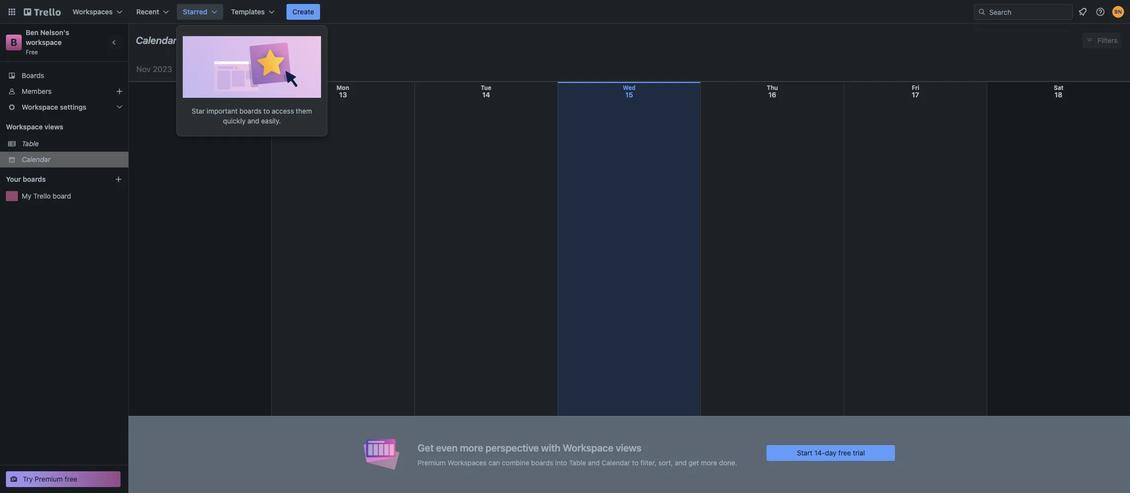 Task type: vqa. For each thing, say whether or not it's contained in the screenshot.
the top the your
no



Task type: describe. For each thing, give the bounding box(es) containing it.
workspace inside get even more perspective with workspace views premium workspaces can combine boards into table and calendar to filter, sort, and get more done.
[[563, 442, 614, 453]]

easily.
[[261, 117, 281, 125]]

back to home image
[[24, 4, 61, 20]]

tue
[[481, 84, 492, 91]]

14
[[482, 90, 490, 99]]

trial
[[853, 448, 865, 457]]

week button
[[266, 61, 310, 77]]

nov 2023
[[136, 65, 172, 74]]

nov 2023 button
[[132, 61, 184, 77]]

recent
[[136, 7, 159, 16]]

combine
[[502, 458, 529, 467]]

boards inside star important boards to access them quickly and easily.
[[240, 107, 262, 115]]

today
[[217, 65, 236, 73]]

workspace settings button
[[0, 99, 128, 115]]

free inside try premium free button
[[65, 475, 77, 483]]

workspace settings
[[22, 103, 86, 111]]

table link
[[22, 139, 123, 149]]

create
[[292, 7, 314, 16]]

try premium free button
[[6, 471, 121, 487]]

ben
[[26, 28, 38, 37]]

thu
[[767, 84, 778, 91]]

recent button
[[130, 4, 175, 20]]

get
[[418, 442, 434, 453]]

get even more perspective with workspace views premium workspaces can combine boards into table and calendar to filter, sort, and get more done.
[[418, 442, 737, 467]]

starred
[[183, 7, 207, 16]]

create button
[[287, 4, 320, 20]]

your boards with 1 items element
[[6, 173, 100, 185]]

boards link
[[0, 68, 128, 83]]

premium inside button
[[35, 475, 63, 483]]

1 horizontal spatial and
[[588, 458, 600, 467]]

12
[[196, 90, 204, 99]]

workspace for workspace settings
[[22, 103, 58, 111]]

search image
[[978, 8, 986, 16]]

them
[[296, 107, 312, 115]]

filters button
[[1083, 33, 1121, 48]]

workspace views
[[6, 123, 63, 131]]

settings
[[60, 103, 86, 111]]

14-
[[815, 448, 825, 457]]

calendar link
[[22, 155, 123, 165]]

try premium free
[[23, 475, 77, 483]]

b
[[11, 37, 17, 48]]

18
[[1055, 90, 1063, 99]]

with
[[541, 442, 561, 453]]

members link
[[0, 83, 128, 99]]

done.
[[719, 458, 737, 467]]

Calendar text field
[[136, 31, 177, 50]]

premium inside get even more perspective with workspace views premium workspaces can combine boards into table and calendar to filter, sort, and get more done.
[[418, 458, 446, 467]]

templates button
[[225, 4, 281, 20]]

your boards
[[6, 175, 46, 183]]

access
[[272, 107, 294, 115]]

workspaces inside get even more perspective with workspace views premium workspaces can combine boards into table and calendar to filter, sort, and get more done.
[[448, 458, 487, 467]]

my trello board link
[[22, 191, 123, 201]]

fri
[[912, 84, 920, 91]]

0 vertical spatial calendar
[[136, 35, 177, 46]]

starred board image
[[183, 32, 321, 98]]

important
[[207, 107, 238, 115]]

Search field
[[986, 4, 1073, 19]]

week
[[272, 65, 290, 73]]

to inside get even more perspective with workspace views premium workspaces can combine boards into table and calendar to filter, sort, and get more done.
[[632, 458, 639, 467]]

today button
[[213, 61, 240, 77]]

to inside star important boards to access them quickly and easily.
[[264, 107, 270, 115]]

your
[[6, 175, 21, 183]]



Task type: locate. For each thing, give the bounding box(es) containing it.
to up easily.
[[264, 107, 270, 115]]

boards down with
[[531, 458, 553, 467]]

16
[[769, 90, 776, 99]]

filters
[[1098, 36, 1118, 44]]

2 vertical spatial workspace
[[563, 442, 614, 453]]

starred button
[[177, 4, 223, 20]]

sun
[[194, 84, 205, 91]]

boards
[[240, 107, 262, 115], [23, 175, 46, 183], [531, 458, 553, 467]]

0 vertical spatial more
[[460, 442, 483, 453]]

2023
[[153, 65, 172, 74]]

free right 'day'
[[839, 448, 851, 457]]

trello
[[33, 192, 51, 200]]

get
[[689, 458, 699, 467]]

17
[[912, 90, 919, 99]]

table
[[22, 139, 39, 148], [569, 458, 586, 467]]

0 horizontal spatial boards
[[23, 175, 46, 183]]

0 vertical spatial views
[[45, 123, 63, 131]]

1 vertical spatial table
[[569, 458, 586, 467]]

boards
[[22, 71, 44, 80]]

calendar up your boards
[[22, 155, 50, 164]]

0 horizontal spatial table
[[22, 139, 39, 148]]

templates
[[231, 7, 265, 16]]

more
[[460, 442, 483, 453], [701, 458, 717, 467]]

1 horizontal spatial views
[[616, 442, 642, 453]]

sort,
[[659, 458, 673, 467]]

workspace
[[26, 38, 62, 46]]

workspaces button
[[67, 4, 128, 20]]

workspaces
[[73, 7, 113, 16], [448, 458, 487, 467]]

15
[[626, 90, 633, 99]]

1 horizontal spatial calendar
[[136, 35, 177, 46]]

calendar inside get even more perspective with workspace views premium workspaces can combine boards into table and calendar to filter, sort, and get more done.
[[602, 458, 630, 467]]

perspective
[[486, 442, 539, 453]]

2 horizontal spatial and
[[675, 458, 687, 467]]

and left easily.
[[247, 117, 259, 125]]

start
[[797, 448, 813, 457]]

mon
[[337, 84, 349, 91]]

workspaces up workspace navigation collapse icon
[[73, 7, 113, 16]]

views inside get even more perspective with workspace views premium workspaces can combine boards into table and calendar to filter, sort, and get more done.
[[616, 442, 642, 453]]

boards up quickly
[[240, 107, 262, 115]]

b link
[[6, 35, 22, 50]]

and right into
[[588, 458, 600, 467]]

workspace up into
[[563, 442, 614, 453]]

views down workspace settings
[[45, 123, 63, 131]]

0 horizontal spatial views
[[45, 123, 63, 131]]

free right try
[[65, 475, 77, 483]]

sat
[[1054, 84, 1064, 91]]

0 horizontal spatial and
[[247, 117, 259, 125]]

calendar left filter,
[[602, 458, 630, 467]]

workspaces down even
[[448, 458, 487, 467]]

0 vertical spatial boards
[[240, 107, 262, 115]]

star important boards to access them quickly and easily.
[[192, 107, 312, 125]]

0 notifications image
[[1077, 6, 1089, 18]]

0 vertical spatial workspace
[[22, 103, 58, 111]]

table inside get even more perspective with workspace views premium workspaces can combine boards into table and calendar to filter, sort, and get more done.
[[569, 458, 586, 467]]

primary element
[[0, 0, 1130, 24]]

0 horizontal spatial free
[[65, 475, 77, 483]]

workspace down members
[[22, 103, 58, 111]]

calendar inside the calendar "link"
[[22, 155, 50, 164]]

1 horizontal spatial premium
[[418, 458, 446, 467]]

more right get
[[701, 458, 717, 467]]

day
[[825, 448, 837, 457]]

filter,
[[641, 458, 657, 467]]

boards inside get even more perspective with workspace views premium workspaces can combine boards into table and calendar to filter, sort, and get more done.
[[531, 458, 553, 467]]

views up filter,
[[616, 442, 642, 453]]

start 14-day free trial link
[[767, 445, 895, 461]]

views
[[45, 123, 63, 131], [616, 442, 642, 453]]

into
[[555, 458, 567, 467]]

quickly
[[223, 117, 246, 125]]

0 vertical spatial free
[[839, 448, 851, 457]]

2 vertical spatial calendar
[[602, 458, 630, 467]]

boards up my
[[23, 175, 46, 183]]

open information menu image
[[1096, 7, 1106, 17]]

1 vertical spatial boards
[[23, 175, 46, 183]]

1 vertical spatial calendar
[[22, 155, 50, 164]]

1 horizontal spatial workspaces
[[448, 458, 487, 467]]

premium down get at the left bottom of the page
[[418, 458, 446, 467]]

0 horizontal spatial to
[[264, 107, 270, 115]]

1 vertical spatial workspaces
[[448, 458, 487, 467]]

calendar
[[136, 35, 177, 46], [22, 155, 50, 164], [602, 458, 630, 467]]

members
[[22, 87, 52, 95]]

13
[[339, 90, 347, 99]]

workspace for workspace views
[[6, 123, 43, 131]]

0 horizontal spatial calendar
[[22, 155, 50, 164]]

1 horizontal spatial more
[[701, 458, 717, 467]]

free inside the start 14-day free trial link
[[839, 448, 851, 457]]

nelson's
[[40, 28, 69, 37]]

1 vertical spatial free
[[65, 475, 77, 483]]

table right into
[[569, 458, 586, 467]]

ben nelson's workspace free
[[26, 28, 71, 56]]

my trello board
[[22, 192, 71, 200]]

table down workspace views on the left top of page
[[22, 139, 39, 148]]

0 vertical spatial premium
[[418, 458, 446, 467]]

1 vertical spatial more
[[701, 458, 717, 467]]

add board image
[[115, 175, 123, 183]]

try
[[23, 475, 33, 483]]

1 horizontal spatial table
[[569, 458, 586, 467]]

2 horizontal spatial calendar
[[602, 458, 630, 467]]

to left filter,
[[632, 458, 639, 467]]

calendar down 'recent' dropdown button
[[136, 35, 177, 46]]

workspaces inside popup button
[[73, 7, 113, 16]]

ben nelson (bennelson96) image
[[1113, 6, 1124, 18]]

0 vertical spatial to
[[264, 107, 270, 115]]

premium
[[418, 458, 446, 467], [35, 475, 63, 483]]

0 horizontal spatial more
[[460, 442, 483, 453]]

0 horizontal spatial premium
[[35, 475, 63, 483]]

2 horizontal spatial boards
[[531, 458, 553, 467]]

premium right try
[[35, 475, 63, 483]]

0 vertical spatial workspaces
[[73, 7, 113, 16]]

to
[[264, 107, 270, 115], [632, 458, 639, 467]]

0 vertical spatial table
[[22, 139, 39, 148]]

ben nelson's workspace link
[[26, 28, 71, 46]]

workspace inside dropdown button
[[22, 103, 58, 111]]

1 vertical spatial premium
[[35, 475, 63, 483]]

workspace navigation collapse icon image
[[108, 36, 122, 49]]

start 14-day free trial
[[797, 448, 865, 457]]

board
[[53, 192, 71, 200]]

1 horizontal spatial boards
[[240, 107, 262, 115]]

workspace
[[22, 103, 58, 111], [6, 123, 43, 131], [563, 442, 614, 453]]

even
[[436, 442, 458, 453]]

free
[[839, 448, 851, 457], [65, 475, 77, 483]]

my
[[22, 192, 31, 200]]

and inside star important boards to access them quickly and easily.
[[247, 117, 259, 125]]

wed
[[623, 84, 636, 91]]

star
[[192, 107, 205, 115]]

and
[[247, 117, 259, 125], [588, 458, 600, 467], [675, 458, 687, 467]]

nov
[[136, 65, 151, 74]]

more right even
[[460, 442, 483, 453]]

1 horizontal spatial to
[[632, 458, 639, 467]]

1 vertical spatial workspace
[[6, 123, 43, 131]]

1 vertical spatial to
[[632, 458, 639, 467]]

free
[[26, 48, 38, 56]]

workspace down workspace settings
[[6, 123, 43, 131]]

and left get
[[675, 458, 687, 467]]

1 vertical spatial views
[[616, 442, 642, 453]]

can
[[489, 458, 500, 467]]

1 horizontal spatial free
[[839, 448, 851, 457]]

0 horizontal spatial workspaces
[[73, 7, 113, 16]]

2 vertical spatial boards
[[531, 458, 553, 467]]



